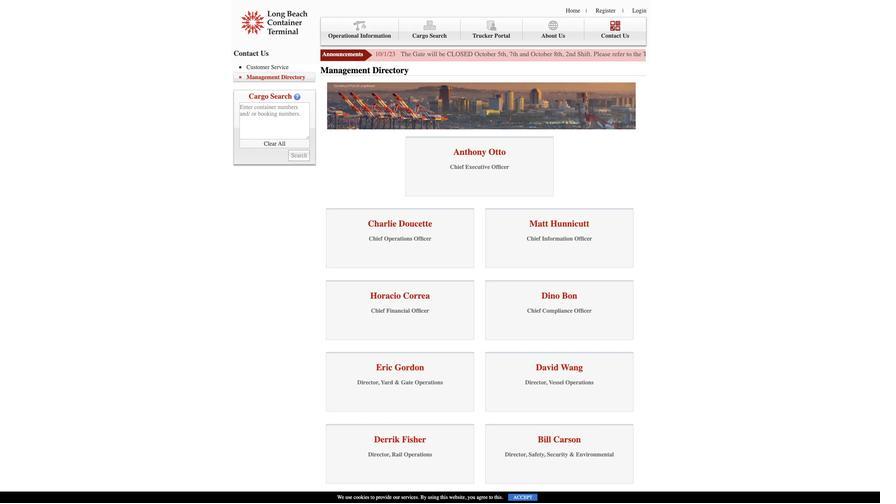 Task type: locate. For each thing, give the bounding box(es) containing it.
1 horizontal spatial search
[[430, 33, 447, 39]]

director, for bill
[[505, 451, 527, 458]]

| right home "link"
[[586, 8, 587, 14]]

chief left compliance
[[527, 308, 541, 314]]

contact up refer
[[601, 33, 621, 39]]

search down management directory link
[[270, 92, 292, 101]]

list box
[[326, 208, 634, 503]]

officer inside charlie doucette option
[[414, 236, 432, 242]]

web
[[693, 50, 704, 58]]

derrik fisher
[[374, 434, 426, 445]]

and
[[520, 50, 529, 58]]

0 vertical spatial &
[[395, 379, 400, 386]]

2 for from the left
[[781, 50, 789, 58]]

us for about us link in the top right of the page
[[559, 33, 565, 39]]

carson
[[554, 434, 581, 445]]

information
[[360, 33, 391, 39], [542, 236, 573, 242]]

officer down otto
[[492, 164, 509, 170]]

management down customer
[[247, 74, 280, 81]]

chief down matt
[[527, 236, 541, 242]]

correa
[[403, 291, 430, 301]]

chief financial officer
[[371, 308, 429, 314]]

director, for eric
[[357, 379, 380, 386]]

operations down 'gordon'
[[415, 379, 443, 386]]

please
[[594, 50, 611, 58]]

the left week.
[[790, 50, 798, 58]]

hunnicutt
[[551, 219, 590, 229]]

1 horizontal spatial |
[[623, 8, 624, 14]]

chief down anthony
[[450, 164, 464, 170]]

to left provide on the left of page
[[371, 494, 375, 501]]

& inside bill carson option
[[570, 451, 575, 458]]

cargo search down management directory link
[[249, 92, 292, 101]]

us inside about us link
[[559, 33, 565, 39]]

list box containing charlie doucette
[[326, 208, 634, 503]]

operations down charlie doucette
[[384, 236, 412, 242]]

officer inside horacio correa option
[[412, 308, 429, 314]]

trucker
[[473, 33, 493, 39]]

0 vertical spatial information
[[360, 33, 391, 39]]

officer down doucette
[[414, 236, 432, 242]]

1 horizontal spatial &
[[570, 451, 575, 458]]

register link
[[596, 7, 616, 14]]

director, vessel operations
[[525, 379, 594, 386]]

david wang option
[[486, 352, 634, 412]]

cargo down management directory link
[[249, 92, 269, 101]]

1 vertical spatial information
[[542, 236, 573, 242]]

gate down 'gordon'
[[401, 379, 413, 386]]

0 vertical spatial cargo
[[412, 33, 428, 39]]

horacio
[[370, 291, 401, 301]]

chief for dino
[[527, 308, 541, 314]]

director, left yard
[[357, 379, 380, 386]]

derrik
[[374, 434, 400, 445]]

officer down hunnicutt
[[575, 236, 592, 242]]

cargo search up will
[[412, 33, 447, 39]]

cargo search
[[412, 33, 447, 39], [249, 92, 292, 101]]

agree
[[477, 494, 488, 501]]

0 vertical spatial search
[[430, 33, 447, 39]]

director, down derrik
[[368, 451, 390, 458]]

information for operational
[[360, 33, 391, 39]]

you
[[468, 494, 475, 501]]

officer for charlie doucette
[[414, 236, 432, 242]]

1 vertical spatial menu bar
[[234, 63, 319, 82]]

portal
[[495, 33, 510, 39]]

october
[[475, 50, 496, 58], [531, 50, 552, 58]]

1 vertical spatial search
[[270, 92, 292, 101]]

1 horizontal spatial the
[[790, 50, 798, 58]]

contact inside menu bar
[[601, 33, 621, 39]]

executive
[[465, 164, 490, 170]]

menu bar
[[321, 17, 647, 45], [234, 63, 319, 82]]

0 vertical spatial contact
[[601, 33, 621, 39]]

0 horizontal spatial &
[[395, 379, 400, 386]]

2 horizontal spatial us
[[623, 33, 629, 39]]

truck
[[643, 50, 659, 58]]

& right yard
[[395, 379, 400, 386]]

contact up customer
[[234, 49, 259, 58]]

director, left safety,
[[505, 451, 527, 458]]

contact us
[[601, 33, 629, 39], [234, 49, 269, 58]]

0 horizontal spatial for
[[720, 50, 728, 58]]

search
[[430, 33, 447, 39], [270, 92, 292, 101]]

the left truck
[[634, 50, 642, 58]]

gordon
[[395, 362, 424, 373]]

october right the and
[[531, 50, 552, 58]]

hours
[[675, 50, 691, 58]]

chief inside matt hunnicutt option
[[527, 236, 541, 242]]

2 | from the left
[[623, 8, 624, 14]]

cargo up will
[[412, 33, 428, 39]]

menu bar containing operational information
[[321, 17, 647, 45]]

operations
[[384, 236, 412, 242], [415, 379, 443, 386], [566, 379, 594, 386], [404, 451, 432, 458]]

about us link
[[523, 19, 585, 40]]

contact us up refer
[[601, 33, 629, 39]]

1 for from the left
[[720, 50, 728, 58]]

1 horizontal spatial cargo search
[[412, 33, 447, 39]]

october left 5th,
[[475, 50, 496, 58]]

gate
[[749, 50, 760, 58]]

&
[[395, 379, 400, 386], [570, 451, 575, 458]]

information inside matt hunnicutt option
[[542, 236, 573, 242]]

0 vertical spatial cargo search
[[412, 33, 447, 39]]

0 vertical spatial menu bar
[[321, 17, 647, 45]]

about
[[541, 33, 557, 39]]

officer inside matt hunnicutt option
[[575, 236, 592, 242]]

1 horizontal spatial for
[[781, 50, 789, 58]]

chief inside dino bon option
[[527, 308, 541, 314]]

1 horizontal spatial contact
[[601, 33, 621, 39]]

clear
[[264, 140, 277, 147]]

1 vertical spatial contact us
[[234, 49, 269, 58]]

us right about
[[559, 33, 565, 39]]

operations down wang
[[566, 379, 594, 386]]

clear all
[[264, 140, 286, 147]]

register
[[596, 7, 616, 14]]

0 horizontal spatial management
[[247, 74, 280, 81]]

about us
[[541, 33, 565, 39]]

1 vertical spatial cargo
[[249, 92, 269, 101]]

director, for david
[[525, 379, 548, 386]]

0 horizontal spatial directory
[[281, 74, 306, 81]]

| left login 'link'
[[623, 8, 624, 14]]

management directory link
[[239, 74, 315, 81]]

0 vertical spatial contact us
[[601, 33, 629, 39]]

all
[[278, 140, 286, 147]]

for
[[720, 50, 728, 58], [781, 50, 789, 58]]

2 october from the left
[[531, 50, 552, 58]]

1 horizontal spatial contact us
[[601, 33, 629, 39]]

None submit
[[289, 150, 310, 161]]

bill
[[538, 434, 551, 445]]

dino
[[542, 291, 560, 301]]

for right page in the top of the page
[[720, 50, 728, 58]]

directory
[[373, 65, 409, 75], [281, 74, 306, 81]]

chief
[[450, 164, 464, 170], [369, 236, 383, 242], [527, 236, 541, 242], [371, 308, 385, 314], [527, 308, 541, 314]]

1 vertical spatial cargo search
[[249, 92, 292, 101]]

our
[[393, 494, 400, 501]]

chief down charlie
[[369, 236, 383, 242]]

operations down the fisher
[[404, 451, 432, 458]]

0 horizontal spatial menu bar
[[234, 63, 319, 82]]

1 horizontal spatial to
[[489, 494, 493, 501]]

director, inside the derrik fisher option
[[368, 451, 390, 458]]

chief executive officer
[[450, 164, 509, 170]]

for right "details"
[[781, 50, 789, 58]]

1 horizontal spatial us
[[559, 33, 565, 39]]

officer down 'correa'
[[412, 308, 429, 314]]

0 horizontal spatial contact us
[[234, 49, 269, 58]]

0 horizontal spatial october
[[475, 50, 496, 58]]

0 horizontal spatial to
[[371, 494, 375, 501]]

shift.
[[578, 50, 592, 58]]

to left this.
[[489, 494, 493, 501]]

yard
[[381, 379, 393, 386]]

us inside contact us link
[[623, 33, 629, 39]]

the
[[401, 50, 411, 58]]

0 horizontal spatial cargo
[[249, 92, 269, 101]]

1 horizontal spatial october
[[531, 50, 552, 58]]

1 horizontal spatial menu bar
[[321, 17, 647, 45]]

search up be on the top
[[430, 33, 447, 39]]

management down announcements
[[321, 65, 370, 75]]

0 horizontal spatial information
[[360, 33, 391, 39]]

0 horizontal spatial the
[[634, 50, 642, 58]]

will
[[427, 50, 438, 58]]

announcements
[[322, 51, 363, 58]]

chief inside horacio correa option
[[371, 308, 385, 314]]

further
[[729, 50, 747, 58]]

0 horizontal spatial us
[[261, 49, 269, 58]]

1 vertical spatial contact
[[234, 49, 259, 58]]

directory down "service"
[[281, 74, 306, 81]]

us up refer
[[623, 33, 629, 39]]

dino bon
[[542, 291, 578, 301]]

chief compliance officer
[[527, 308, 592, 314]]

& right security
[[570, 451, 575, 458]]

information down matt hunnicutt
[[542, 236, 573, 242]]

chief information officer
[[527, 236, 592, 242]]

information up 10/1/23
[[360, 33, 391, 39]]

director, inside the david wang option
[[525, 379, 548, 386]]

otto
[[489, 147, 506, 157]]

chief inside charlie doucette option
[[369, 236, 383, 242]]

officer down bon
[[574, 308, 592, 314]]

fisher
[[402, 434, 426, 445]]

cargo
[[412, 33, 428, 39], [249, 92, 269, 101]]

be
[[439, 50, 445, 58]]

directory down 10/1/23
[[373, 65, 409, 75]]

gate right the
[[413, 50, 425, 58]]

chief down horacio
[[371, 308, 385, 314]]

contact us up customer
[[234, 49, 269, 58]]

chief for horacio
[[371, 308, 385, 314]]

trucker portal
[[473, 33, 510, 39]]

management
[[321, 65, 370, 75], [247, 74, 280, 81]]

officer inside dino bon option
[[574, 308, 592, 314]]

clear all button
[[240, 139, 310, 148]]

director, inside bill carson option
[[505, 451, 527, 458]]

1 horizontal spatial cargo
[[412, 33, 428, 39]]

director, inside "eric gordon" option
[[357, 379, 380, 386]]

director, down the david
[[525, 379, 548, 386]]

0 horizontal spatial |
[[586, 8, 587, 14]]

1 vertical spatial &
[[570, 451, 575, 458]]

to right refer
[[627, 50, 632, 58]]

david
[[536, 362, 559, 373]]

anthony
[[454, 147, 487, 157]]

1 horizontal spatial information
[[542, 236, 573, 242]]

page
[[706, 50, 718, 58]]

cookies
[[354, 494, 370, 501]]

us up customer
[[261, 49, 269, 58]]



Task type: describe. For each thing, give the bounding box(es) containing it.
2 the from the left
[[790, 50, 798, 58]]

trucker portal link
[[461, 19, 523, 40]]

director, rail operations
[[368, 451, 432, 458]]

1 horizontal spatial directory
[[373, 65, 409, 75]]

matt hunnicutt option
[[486, 208, 634, 268]]

chief for charlie
[[369, 236, 383, 242]]

we
[[337, 494, 344, 501]]

8th,
[[554, 50, 564, 58]]

home
[[566, 7, 580, 14]]

login
[[633, 7, 647, 14]]

refer
[[613, 50, 625, 58]]

use
[[346, 494, 352, 501]]

accept button
[[509, 494, 538, 501]]

10/1/23 the gate will be closed october 5th, 7th and october 8th, 2nd shift. please refer to the truck gate hours web page for further gate details for the week.
[[375, 50, 816, 58]]

1 october from the left
[[475, 50, 496, 58]]

week.
[[800, 50, 816, 58]]

login link
[[633, 7, 647, 14]]

chief for anthony
[[450, 164, 464, 170]]

home link
[[566, 7, 580, 14]]

by
[[421, 494, 427, 501]]

charlie
[[368, 219, 397, 229]]

derrik fisher option
[[326, 424, 474, 484]]

accept
[[514, 495, 533, 500]]

services.
[[401, 494, 419, 501]]

rail
[[392, 451, 402, 458]]

cargo inside menu bar
[[412, 33, 428, 39]]

bill carson
[[538, 434, 581, 445]]

1 the from the left
[[634, 50, 642, 58]]

director, safety, security & environmental
[[505, 451, 614, 458]]

security
[[547, 451, 568, 458]]

we use cookies to provide our services. by using this website, you agree to this.
[[337, 494, 503, 501]]

1 horizontal spatial management
[[321, 65, 370, 75]]

bon
[[562, 291, 578, 301]]

gate inside "eric gordon" option
[[401, 379, 413, 386]]

& inside "eric gordon" option
[[395, 379, 400, 386]]

details
[[762, 50, 779, 58]]

service
[[271, 64, 289, 71]]

10/1/23
[[375, 50, 396, 58]]

cargo search link
[[399, 19, 461, 40]]

anthony otto
[[454, 147, 506, 157]]

this
[[441, 494, 448, 501]]

us for contact us link
[[623, 33, 629, 39]]

chief operations officer
[[369, 236, 432, 242]]

director, for derrik
[[368, 451, 390, 458]]

officer for horacio correa
[[412, 308, 429, 314]]

menu bar containing customer service
[[234, 63, 319, 82]]

officer for dino bon
[[574, 308, 592, 314]]

customer service management directory
[[247, 64, 306, 81]]

horacio correa option
[[326, 280, 474, 340]]

customer service link
[[239, 64, 315, 71]]

information for chief
[[542, 236, 573, 242]]

directory inside customer service management directory
[[281, 74, 306, 81]]

operational information
[[328, 33, 391, 39]]

doucette
[[399, 219, 432, 229]]

1 | from the left
[[586, 8, 587, 14]]

search inside menu bar
[[430, 33, 447, 39]]

environmental
[[576, 451, 614, 458]]

operations inside "eric gordon" option
[[415, 379, 443, 386]]

matt hunnicutt
[[530, 219, 590, 229]]

charlie doucette option
[[326, 208, 474, 268]]

eric gordon
[[376, 362, 424, 373]]

officer for matt hunnicutt
[[575, 236, 592, 242]]

eric gordon option
[[326, 352, 474, 412]]

eric
[[376, 362, 393, 373]]

this.
[[495, 494, 503, 501]]

0 horizontal spatial contact
[[234, 49, 259, 58]]

operations inside the derrik fisher option
[[404, 451, 432, 458]]

matt
[[530, 219, 548, 229]]

dino bon option
[[486, 280, 634, 340]]

0 horizontal spatial search
[[270, 92, 292, 101]]

safety,
[[529, 451, 546, 458]]

operations inside the david wang option
[[566, 379, 594, 386]]

cargo search inside menu bar
[[412, 33, 447, 39]]

2 horizontal spatial to
[[627, 50, 632, 58]]

provide
[[376, 494, 392, 501]]

Enter container numbers and/ or booking numbers.  text field
[[240, 102, 310, 139]]

closed
[[447, 50, 473, 58]]

management directory
[[321, 65, 409, 75]]

website,
[[449, 494, 466, 501]]

chief for matt
[[527, 236, 541, 242]]

7th
[[510, 50, 518, 58]]

compliance
[[543, 308, 573, 314]]

0 horizontal spatial cargo search
[[249, 92, 292, 101]]

operations inside charlie doucette option
[[384, 236, 412, 242]]

customer
[[247, 64, 270, 71]]

david wang
[[536, 362, 583, 373]]

operational
[[328, 33, 359, 39]]

management inside customer service management directory
[[247, 74, 280, 81]]

horacio correa
[[370, 291, 430, 301]]

operational information link
[[321, 19, 399, 40]]

gate right truck
[[661, 50, 673, 58]]

contact us link
[[585, 19, 646, 40]]

vessel
[[549, 379, 564, 386]]

using
[[428, 494, 439, 501]]

financial
[[386, 308, 410, 314]]

5th,
[[498, 50, 508, 58]]

bill carson option
[[486, 424, 634, 484]]

officer for anthony otto
[[492, 164, 509, 170]]

2nd
[[566, 50, 576, 58]]



Task type: vqa. For each thing, say whether or not it's contained in the screenshot.


